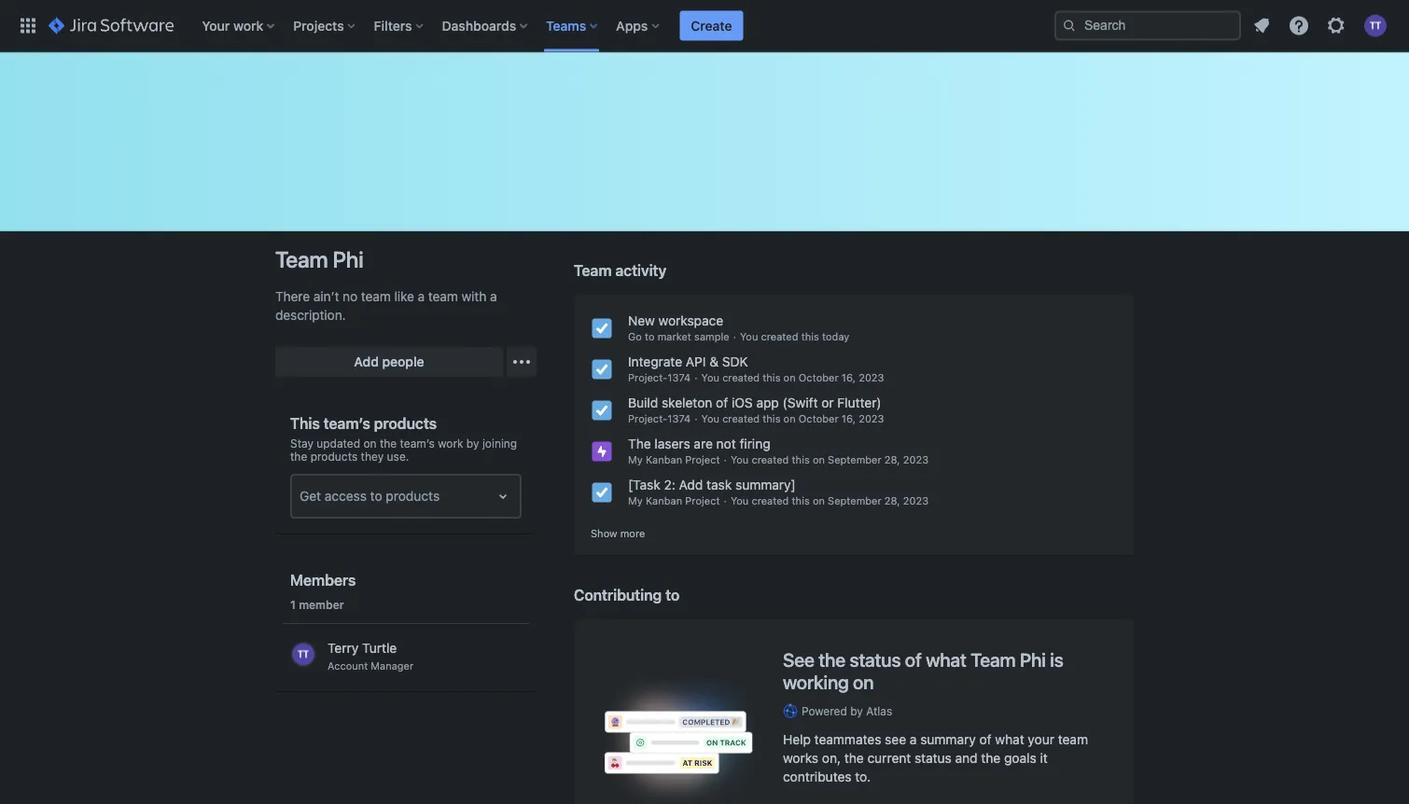 Task type: locate. For each thing, give the bounding box(es) containing it.
0 vertical spatial september
[[828, 454, 882, 466]]

phi up no at the top left of the page
[[333, 246, 363, 273]]

2 horizontal spatial team
[[1058, 732, 1088, 747]]

my kanban project down lasers
[[628, 454, 720, 466]]

0 vertical spatial work
[[233, 18, 263, 33]]

get
[[300, 489, 321, 504]]

add inside add people button
[[354, 354, 379, 370]]

1 vertical spatial phi
[[1020, 649, 1046, 671]]

16,
[[842, 372, 856, 384], [842, 413, 856, 425]]

0 horizontal spatial work
[[233, 18, 263, 33]]

see
[[885, 732, 906, 747]]

team right no at the top left of the page
[[361, 289, 391, 304]]

team inside see the status of what team phi is working on
[[971, 649, 1016, 671]]

0 vertical spatial you created this on october 16, 2023
[[701, 372, 884, 384]]

to right contributing
[[665, 586, 680, 604]]

you created this on september 28, 2023
[[731, 454, 929, 466], [731, 495, 929, 507]]

0 vertical spatial what
[[926, 649, 967, 671]]

16, down flutter)
[[842, 413, 856, 425]]

2023 for firing
[[903, 454, 929, 466]]

like
[[394, 289, 414, 304]]

new workspace
[[628, 313, 723, 328]]

1 vertical spatial project-
[[628, 413, 668, 425]]

0 vertical spatial by
[[466, 437, 479, 450]]

1 vertical spatial kanban
[[646, 495, 682, 507]]

of left ios
[[716, 395, 728, 411]]

project-
[[628, 372, 668, 384], [628, 413, 668, 425]]

2 horizontal spatial of
[[979, 732, 992, 747]]

your
[[1028, 732, 1054, 747]]

2023 for app
[[859, 413, 884, 425]]

appswitcher icon image
[[17, 14, 39, 37]]

atlas
[[866, 705, 892, 718]]

1 vertical spatial 28,
[[885, 495, 900, 507]]

1 horizontal spatial status
[[915, 751, 952, 766]]

2 september from the top
[[828, 495, 882, 507]]

team left is at the bottom of the page
[[971, 649, 1016, 671]]

you created this on september 28, 2023 down the or
[[731, 454, 929, 466]]

a right like
[[418, 289, 425, 304]]

project down [task 2: add task summary]
[[685, 495, 720, 507]]

the
[[380, 437, 397, 450], [290, 450, 307, 463], [819, 649, 846, 671], [844, 751, 864, 766], [981, 751, 1001, 766]]

0 vertical spatial 16,
[[842, 372, 856, 384]]

0 horizontal spatial team
[[275, 246, 328, 273]]

what up goals
[[995, 732, 1024, 747]]

0 vertical spatial you created this on september 28, 2023
[[731, 454, 929, 466]]

you down &
[[701, 372, 719, 384]]

add left people
[[354, 354, 379, 370]]

account
[[328, 660, 368, 672]]

what inside the help teammates see a summary of what your team works on, the current status and the goals it contributes to.
[[995, 732, 1024, 747]]

you created this on october 16, 2023
[[701, 372, 884, 384], [701, 413, 884, 425]]

1374
[[668, 372, 691, 384], [668, 413, 691, 425]]

team's right they
[[400, 437, 435, 450]]

1 vertical spatial 1374
[[668, 413, 691, 425]]

lasers
[[655, 436, 690, 452]]

add right 2:
[[679, 477, 703, 493]]

what inside see the status of what team phi is working on
[[926, 649, 967, 671]]

0 vertical spatial 1374
[[668, 372, 691, 384]]

to for contributing
[[665, 586, 680, 604]]

2 you created this on september 28, 2023 from the top
[[731, 495, 929, 507]]

my down [task
[[628, 495, 643, 507]]

you down task
[[731, 495, 749, 507]]

28, for [task 2: add task summary]
[[885, 495, 900, 507]]

banner
[[0, 0, 1409, 52]]

0 horizontal spatial to
[[370, 489, 382, 504]]

this for sdk
[[763, 372, 781, 384]]

1 september from the top
[[828, 454, 882, 466]]

1374 down integrate api & sdk
[[668, 372, 691, 384]]

0 vertical spatial 28,
[[885, 454, 900, 466]]

1 vertical spatial add
[[679, 477, 703, 493]]

created for not
[[752, 454, 789, 466]]

you created this on september 28, 2023 down summary]
[[731, 495, 929, 507]]

0 vertical spatial add
[[354, 354, 379, 370]]

team's up 'updated'
[[324, 415, 370, 433]]

1 horizontal spatial team
[[574, 262, 612, 280]]

1 vertical spatial by
[[850, 705, 863, 718]]

1 vertical spatial you created this on october 16, 2023
[[701, 413, 884, 425]]

work right your
[[233, 18, 263, 33]]

add people button
[[275, 347, 503, 377]]

sdk
[[722, 354, 748, 370]]

you created this on october 16, 2023 down "(swift"
[[701, 413, 884, 425]]

1 vertical spatial september
[[828, 495, 882, 507]]

1 vertical spatial you created this on september 28, 2023
[[731, 495, 929, 507]]

2 vertical spatial products
[[386, 489, 440, 504]]

work left joining
[[438, 437, 463, 450]]

2023 for summary]
[[903, 495, 929, 507]]

1 vertical spatial products
[[310, 450, 358, 463]]

0 horizontal spatial what
[[926, 649, 967, 671]]

this up summary]
[[792, 454, 810, 466]]

created down firing
[[752, 454, 789, 466]]

team inside the help teammates see a summary of what your team works on, the current status and the goals it contributes to.
[[1058, 732, 1088, 747]]

this up app
[[763, 372, 781, 384]]

jira software image
[[49, 14, 174, 37], [49, 14, 174, 37]]

2 vertical spatial of
[[979, 732, 992, 747]]

build
[[628, 395, 658, 411]]

1374 down skeleton
[[668, 413, 691, 425]]

search image
[[1062, 18, 1077, 33]]

you up are
[[701, 413, 719, 425]]

0 horizontal spatial a
[[418, 289, 425, 304]]

this down app
[[763, 413, 781, 425]]

kanban down 2:
[[646, 495, 682, 507]]

status down summary
[[915, 751, 952, 766]]

it
[[1040, 751, 1048, 766]]

project- down integrate
[[628, 372, 668, 384]]

2 16, from the top
[[842, 413, 856, 425]]

1 project- from the top
[[628, 372, 668, 384]]

team right your
[[1058, 732, 1088, 747]]

0 vertical spatial my kanban project
[[628, 454, 720, 466]]

integrate api & sdk
[[628, 354, 748, 370]]

by left the atlas
[[850, 705, 863, 718]]

contributing to
[[574, 586, 680, 604]]

1 vertical spatial project
[[685, 495, 720, 507]]

open image
[[492, 485, 514, 508]]

project-1374 for integrate
[[628, 372, 691, 384]]

0 vertical spatial to
[[645, 331, 655, 343]]

0 vertical spatial status
[[850, 649, 901, 671]]

create
[[691, 18, 732, 33]]

1 horizontal spatial by
[[850, 705, 863, 718]]

0 horizontal spatial status
[[850, 649, 901, 671]]

1 vertical spatial work
[[438, 437, 463, 450]]

you for ios
[[701, 413, 719, 425]]

flutter)
[[837, 395, 882, 411]]

2 horizontal spatial a
[[910, 732, 917, 747]]

on for [task 2: add task summary]
[[813, 495, 825, 507]]

2 project- from the top
[[628, 413, 668, 425]]

created down ios
[[722, 413, 760, 425]]

to right access
[[370, 489, 382, 504]]

on
[[784, 372, 796, 384], [784, 413, 796, 425], [363, 437, 377, 450], [813, 454, 825, 466], [813, 495, 825, 507], [853, 672, 874, 694]]

your profile and settings image
[[1364, 14, 1387, 37]]

september for firing
[[828, 454, 882, 466]]

october up the or
[[799, 372, 839, 384]]

you created this on october 16, 2023 for sdk
[[701, 372, 884, 384]]

you created this on october 16, 2023 up "(swift"
[[701, 372, 884, 384]]

2 my from the top
[[628, 495, 643, 507]]

1 my from the top
[[628, 454, 643, 466]]

my kanban project for 2:
[[628, 495, 720, 507]]

team left 'activity'
[[574, 262, 612, 280]]

help image
[[1288, 14, 1310, 37]]

products up use.
[[374, 415, 437, 433]]

1 you created this on october 16, 2023 from the top
[[701, 372, 884, 384]]

1 vertical spatial of
[[905, 649, 922, 671]]

go
[[628, 331, 642, 343]]

a right with at the left top of the page
[[490, 289, 497, 304]]

by left joining
[[466, 437, 479, 450]]

summary
[[920, 732, 976, 747]]

you created this today
[[740, 331, 850, 343]]

1 horizontal spatial what
[[995, 732, 1024, 747]]

kanban
[[646, 454, 682, 466], [646, 495, 682, 507]]

team phi
[[275, 246, 363, 273]]

0 horizontal spatial add
[[354, 354, 379, 370]]

integrate
[[628, 354, 682, 370]]

project for add
[[685, 495, 720, 507]]

by
[[466, 437, 479, 450], [850, 705, 863, 718]]

0 vertical spatial project
[[685, 454, 720, 466]]

1 kanban from the top
[[646, 454, 682, 466]]

api
[[686, 354, 706, 370]]

1 vertical spatial project-1374
[[628, 413, 691, 425]]

status up the atlas
[[850, 649, 901, 671]]

team left with at the left top of the page
[[428, 289, 458, 304]]

current
[[867, 751, 911, 766]]

2 vertical spatial to
[[665, 586, 680, 604]]

28, for the lasers are not firing
[[885, 454, 900, 466]]

1 you created this on september 28, 2023 from the top
[[731, 454, 929, 466]]

the right and
[[981, 751, 1001, 766]]

october down the or
[[799, 413, 839, 425]]

28,
[[885, 454, 900, 466], [885, 495, 900, 507]]

a right see
[[910, 732, 917, 747]]

2 horizontal spatial to
[[665, 586, 680, 604]]

members
[[290, 572, 356, 589]]

1 october from the top
[[799, 372, 839, 384]]

1 project-1374 from the top
[[628, 372, 691, 384]]

on for the lasers are not firing
[[813, 454, 825, 466]]

project-1374 down integrate
[[628, 372, 691, 384]]

2 kanban from the top
[[646, 495, 682, 507]]

kanban down lasers
[[646, 454, 682, 466]]

joining
[[482, 437, 517, 450]]

of inside see the status of what team phi is working on
[[905, 649, 922, 671]]

or
[[821, 395, 834, 411]]

created
[[761, 331, 798, 343], [722, 372, 760, 384], [722, 413, 760, 425], [752, 454, 789, 466], [752, 495, 789, 507]]

1 my kanban project from the top
[[628, 454, 720, 466]]

0 horizontal spatial phi
[[333, 246, 363, 273]]

team up there
[[275, 246, 328, 273]]

the up working in the right of the page
[[819, 649, 846, 671]]

work
[[233, 18, 263, 33], [438, 437, 463, 450]]

0 vertical spatial project-1374
[[628, 372, 691, 384]]

16, up flutter)
[[842, 372, 856, 384]]

2 project from the top
[[685, 495, 720, 507]]

1 vertical spatial 16,
[[842, 413, 856, 425]]

1 project from the top
[[685, 454, 720, 466]]

products left they
[[310, 450, 358, 463]]

of
[[716, 395, 728, 411], [905, 649, 922, 671], [979, 732, 992, 747]]

1 horizontal spatial phi
[[1020, 649, 1046, 671]]

september for summary]
[[828, 495, 882, 507]]

1 horizontal spatial of
[[905, 649, 922, 671]]

you created this on september 28, 2023 for summary]
[[731, 495, 929, 507]]

1 horizontal spatial add
[[679, 477, 703, 493]]

1 horizontal spatial to
[[645, 331, 655, 343]]

team
[[275, 246, 328, 273], [574, 262, 612, 280], [971, 649, 1016, 671]]

1 vertical spatial what
[[995, 732, 1024, 747]]

team's
[[324, 415, 370, 433], [400, 437, 435, 450]]

my kanban project down 2:
[[628, 495, 720, 507]]

created down summary]
[[752, 495, 789, 507]]

0 vertical spatial of
[[716, 395, 728, 411]]

phi left is at the bottom of the page
[[1020, 649, 1046, 671]]

1 vertical spatial to
[[370, 489, 382, 504]]

what up powered by atlas 'link'
[[926, 649, 967, 671]]

0 horizontal spatial by
[[466, 437, 479, 450]]

2 project-1374 from the top
[[628, 413, 691, 425]]

my down the
[[628, 454, 643, 466]]

this
[[801, 331, 819, 343], [763, 372, 781, 384], [763, 413, 781, 425], [792, 454, 810, 466], [792, 495, 810, 507]]

my kanban project
[[628, 454, 720, 466], [628, 495, 720, 507]]

1 horizontal spatial team's
[[400, 437, 435, 450]]

dashboards button
[[436, 11, 535, 41]]

by inside 'link'
[[850, 705, 863, 718]]

0 vertical spatial october
[[799, 372, 839, 384]]

activity
[[615, 262, 667, 280]]

summary]
[[735, 477, 796, 493]]

1 vertical spatial my
[[628, 495, 643, 507]]

october
[[799, 372, 839, 384], [799, 413, 839, 425]]

0 vertical spatial team's
[[324, 415, 370, 433]]

working
[[783, 672, 849, 694]]

you down not
[[731, 454, 749, 466]]

this down summary]
[[792, 495, 810, 507]]

1 16, from the top
[[842, 372, 856, 384]]

0 vertical spatial kanban
[[646, 454, 682, 466]]

your
[[202, 18, 230, 33]]

project- down build
[[628, 413, 668, 425]]

0 vertical spatial project-
[[628, 372, 668, 384]]

add people
[[354, 354, 424, 370]]

created for ios
[[722, 413, 760, 425]]

1 1374 from the top
[[668, 372, 691, 384]]

my for [task 2: add task summary]
[[628, 495, 643, 507]]

2 1374 from the top
[[668, 413, 691, 425]]

1 vertical spatial status
[[915, 751, 952, 766]]

1 horizontal spatial work
[[438, 437, 463, 450]]

of up powered by atlas 'link'
[[905, 649, 922, 671]]

0 horizontal spatial of
[[716, 395, 728, 411]]

2 october from the top
[[799, 413, 839, 425]]

0 vertical spatial my
[[628, 454, 643, 466]]

kanban for 2:
[[646, 495, 682, 507]]

on for integrate api & sdk
[[784, 372, 796, 384]]

this
[[290, 415, 320, 433]]

products down use.
[[386, 489, 440, 504]]

of right summary
[[979, 732, 992, 747]]

powered by atlas link
[[783, 703, 1104, 719]]

2 my kanban project from the top
[[628, 495, 720, 507]]

2 you created this on october 16, 2023 from the top
[[701, 413, 884, 425]]

2 28, from the top
[[885, 495, 900, 507]]

project-1374 down build
[[628, 413, 691, 425]]

1 vertical spatial my kanban project
[[628, 495, 720, 507]]

you
[[740, 331, 758, 343], [701, 372, 719, 384], [701, 413, 719, 425], [731, 454, 749, 466], [731, 495, 749, 507]]

1 vertical spatial october
[[799, 413, 839, 425]]

to right go
[[645, 331, 655, 343]]

primary element
[[11, 0, 1055, 52]]

phi
[[333, 246, 363, 273], [1020, 649, 1046, 671]]

1 28, from the top
[[885, 454, 900, 466]]

team for team activity
[[574, 262, 612, 280]]

what
[[926, 649, 967, 671], [995, 732, 1024, 747]]

to
[[645, 331, 655, 343], [370, 489, 382, 504], [665, 586, 680, 604]]

0 horizontal spatial team's
[[324, 415, 370, 433]]

2 horizontal spatial team
[[971, 649, 1016, 671]]

task
[[707, 477, 732, 493]]

project down are
[[685, 454, 720, 466]]

created down sdk
[[722, 372, 760, 384]]

team activity
[[574, 262, 667, 280]]

this for ios
[[763, 413, 781, 425]]

my
[[628, 454, 643, 466], [628, 495, 643, 507]]



Task type: vqa. For each thing, say whether or not it's contained in the screenshot.
the Phi to the right
yes



Task type: describe. For each thing, give the bounding box(es) containing it.
not
[[716, 436, 736, 452]]

filters button
[[368, 11, 431, 41]]

settings image
[[1325, 14, 1348, 37]]

the right 'updated'
[[380, 437, 397, 450]]

the down teammates
[[844, 751, 864, 766]]

work inside your work dropdown button
[[233, 18, 263, 33]]

this left today
[[801, 331, 819, 343]]

your work
[[202, 18, 263, 33]]

of inside the help teammates see a summary of what your team works on, the current status and the goals it contributes to.
[[979, 732, 992, 747]]

teammates
[[814, 732, 881, 747]]

see the status of what team phi is working on
[[783, 649, 1063, 694]]

on inside this team's products stay updated on the team's work by joining the products they use.
[[363, 437, 377, 450]]

there ain't no team like a team with a description.
[[275, 289, 497, 323]]

are
[[694, 436, 713, 452]]

today
[[822, 331, 850, 343]]

you up sdk
[[740, 331, 758, 343]]

a inside the help teammates see a summary of what your team works on, the current status and the goals it contributes to.
[[910, 732, 917, 747]]

status inside see the status of what team phi is working on
[[850, 649, 901, 671]]

contributes
[[783, 769, 852, 785]]

show more link
[[591, 526, 645, 541]]

the
[[628, 436, 651, 452]]

dashboards
[[442, 18, 516, 33]]

2:
[[664, 477, 675, 493]]

description.
[[275, 307, 346, 323]]

atlas image
[[783, 704, 798, 719]]

this for task
[[792, 495, 810, 507]]

manager
[[371, 660, 414, 672]]

phi inside see the status of what team phi is working on
[[1020, 649, 1046, 671]]

16, for build skeleton of ios app (swift or flutter)
[[842, 413, 856, 425]]

new
[[628, 313, 655, 328]]

project- for build
[[628, 413, 668, 425]]

go to market sample
[[628, 331, 729, 343]]

on for build skeleton of ios app (swift or flutter)
[[784, 413, 796, 425]]

powered
[[802, 705, 847, 718]]

turtle
[[362, 641, 397, 656]]

the lasers are not firing
[[628, 436, 770, 452]]

more
[[620, 527, 645, 539]]

this team's products stay updated on the team's work by joining the products they use.
[[290, 415, 517, 463]]

notifications image
[[1251, 14, 1273, 37]]

apps
[[616, 18, 648, 33]]

build skeleton of ios app (swift or flutter)
[[628, 395, 882, 411]]

access
[[325, 489, 367, 504]]

workspace
[[658, 313, 723, 328]]

1 horizontal spatial team
[[428, 289, 458, 304]]

help
[[783, 732, 811, 747]]

to for go
[[645, 331, 655, 343]]

my for the lasers are not firing
[[628, 454, 643, 466]]

member
[[299, 598, 344, 611]]

terry turtle account manager
[[328, 641, 414, 672]]

project for are
[[685, 454, 720, 466]]

ios
[[732, 395, 753, 411]]

you for not
[[731, 454, 749, 466]]

created left today
[[761, 331, 798, 343]]

you for task
[[731, 495, 749, 507]]

teams button
[[540, 11, 605, 41]]

project-1374 for build
[[628, 413, 691, 425]]

they
[[361, 450, 384, 463]]

skeleton
[[662, 395, 712, 411]]

updated
[[317, 437, 360, 450]]

october for integrate api & sdk
[[799, 372, 839, 384]]

firing
[[740, 436, 770, 452]]

to.
[[855, 769, 871, 785]]

with
[[462, 289, 486, 304]]

stay
[[290, 437, 313, 450]]

[task 2: add task summary]
[[628, 477, 796, 493]]

members 1 member
[[290, 572, 356, 611]]

app
[[756, 395, 779, 411]]

there
[[275, 289, 310, 304]]

1 horizontal spatial a
[[490, 289, 497, 304]]

work inside this team's products stay updated on the team's work by joining the products they use.
[[438, 437, 463, 450]]

market
[[658, 331, 691, 343]]

actions image
[[510, 351, 533, 373]]

0 vertical spatial products
[[374, 415, 437, 433]]

sample
[[694, 331, 729, 343]]

1374 for skeleton
[[668, 413, 691, 425]]

(swift
[[783, 395, 818, 411]]

teams
[[546, 18, 586, 33]]

this for not
[[792, 454, 810, 466]]

0 horizontal spatial team
[[361, 289, 391, 304]]

status inside the help teammates see a summary of what your team works on, the current status and the goals it contributes to.
[[915, 751, 952, 766]]

no
[[343, 289, 357, 304]]

projects
[[293, 18, 344, 33]]

show
[[591, 527, 617, 539]]

on,
[[822, 751, 841, 766]]

kanban for lasers
[[646, 454, 682, 466]]

is
[[1050, 649, 1063, 671]]

banner containing your work
[[0, 0, 1409, 52]]

powered by atlas
[[802, 705, 892, 718]]

Search field
[[1055, 11, 1241, 41]]

you created this on october 16, 2023 for ios
[[701, 413, 884, 425]]

october for build skeleton of ios app (swift or flutter)
[[799, 413, 839, 425]]

show more
[[591, 527, 645, 539]]

1 vertical spatial team's
[[400, 437, 435, 450]]

1
[[290, 598, 296, 611]]

your work button
[[196, 11, 282, 41]]

people
[[382, 354, 424, 370]]

the down this
[[290, 450, 307, 463]]

see
[[783, 649, 814, 671]]

works
[[783, 751, 819, 766]]

you for sdk
[[701, 372, 719, 384]]

the inside see the status of what team phi is working on
[[819, 649, 846, 671]]

filters
[[374, 18, 412, 33]]

get access to products
[[300, 489, 440, 504]]

help teammates see a summary of what your team works on, the current status and the goals it contributes to.
[[783, 732, 1088, 785]]

16, for integrate api & sdk
[[842, 372, 856, 384]]

my kanban project for lasers
[[628, 454, 720, 466]]

created for task
[[752, 495, 789, 507]]

projects button
[[288, 11, 363, 41]]

created for sdk
[[722, 372, 760, 384]]

goals
[[1004, 751, 1037, 766]]

ain't
[[313, 289, 339, 304]]

on inside see the status of what team phi is working on
[[853, 672, 874, 694]]

&
[[710, 354, 719, 370]]

use.
[[387, 450, 409, 463]]

apps button
[[610, 11, 667, 41]]

create button
[[680, 11, 743, 41]]

contributing
[[574, 586, 662, 604]]

0 vertical spatial phi
[[333, 246, 363, 273]]

1374 for api
[[668, 372, 691, 384]]

project- for integrate
[[628, 372, 668, 384]]

and
[[955, 751, 978, 766]]

by inside this team's products stay updated on the team's work by joining the products they use.
[[466, 437, 479, 450]]

you created this on september 28, 2023 for firing
[[731, 454, 929, 466]]

team for team phi
[[275, 246, 328, 273]]



